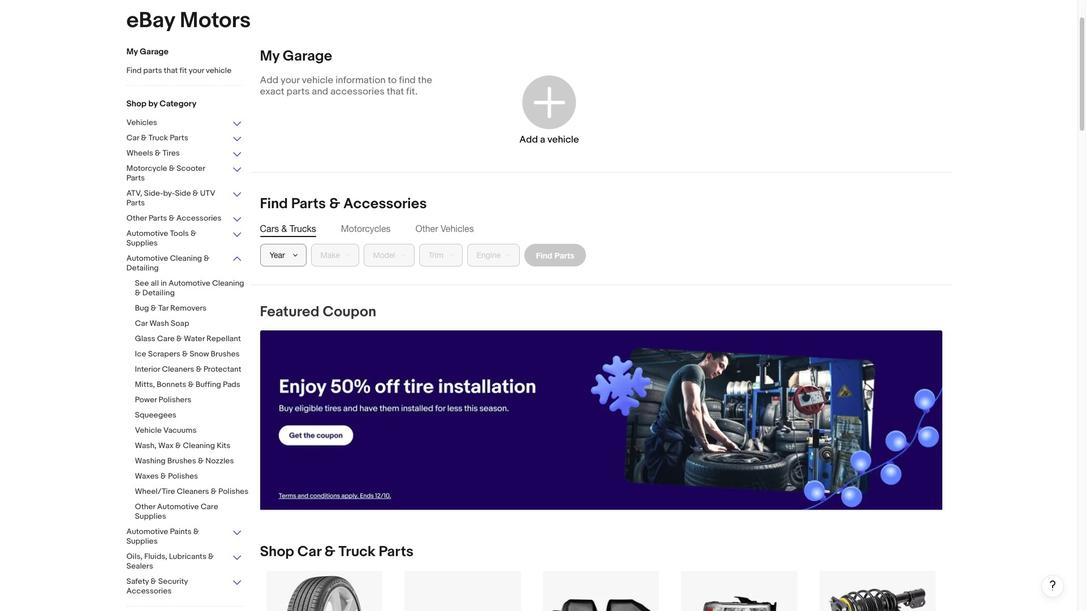 Task type: locate. For each thing, give the bounding box(es) containing it.
vehicles inside main content
[[441, 224, 474, 234]]

that left "fit"
[[164, 66, 178, 75]]

and
[[312, 86, 328, 97]]

1 vertical spatial brushes
[[167, 456, 196, 466]]

other parts & accessories button
[[126, 213, 242, 224]]

1 horizontal spatial add
[[520, 134, 538, 145]]

0 horizontal spatial shop
[[126, 98, 146, 109]]

that inside add your vehicle information to find the exact parts and accessories that fit.
[[387, 86, 404, 97]]

0 vertical spatial truck
[[148, 133, 168, 143]]

power
[[135, 395, 157, 405]]

accessories inside main content
[[343, 195, 427, 213]]

1 vertical spatial parts
[[287, 86, 310, 97]]

power polishers link
[[135, 395, 251, 406]]

tab list containing cars & trucks
[[260, 222, 942, 235]]

1 horizontal spatial accessories
[[176, 213, 222, 223]]

squeegees
[[135, 410, 176, 420]]

0 vertical spatial accessories
[[343, 195, 427, 213]]

1 horizontal spatial vehicle
[[302, 75, 333, 86]]

1 vertical spatial accessories
[[176, 213, 222, 223]]

interior
[[135, 364, 160, 374]]

tab list inside main content
[[260, 222, 942, 235]]

none text field inside main content
[[260, 330, 942, 510]]

that left fit.
[[387, 86, 404, 97]]

0 horizontal spatial your
[[189, 66, 204, 75]]

cleaning down automotive tools & supplies "dropdown button"
[[170, 253, 202, 263]]

by-
[[163, 188, 175, 198]]

0 vertical spatial find
[[126, 66, 142, 75]]

parts
[[170, 133, 188, 143], [126, 173, 145, 183], [291, 195, 326, 213], [126, 198, 145, 208], [149, 213, 167, 223], [555, 250, 575, 260], [379, 543, 414, 561]]

1 vertical spatial add
[[520, 134, 538, 145]]

find parts button
[[524, 244, 586, 267]]

vacuums
[[163, 426, 197, 435]]

cleaners
[[162, 364, 194, 374], [177, 487, 209, 496]]

safety & security accessories button
[[126, 577, 242, 597]]

car inside main content
[[297, 543, 321, 561]]

1 horizontal spatial vehicles
[[441, 224, 474, 234]]

cleaners up bonnets
[[162, 364, 194, 374]]

care up scrapers on the bottom left
[[157, 334, 175, 343]]

automotive down wheel/tire cleaners & polishes link
[[157, 502, 199, 512]]

find for find parts & accessories
[[260, 195, 288, 213]]

garage up find parts that fit your vehicle
[[140, 46, 169, 57]]

vehicle right "fit"
[[206, 66, 232, 75]]

accessories
[[343, 195, 427, 213], [176, 213, 222, 223], [126, 586, 172, 596]]

0 vertical spatial cleaning
[[170, 253, 202, 263]]

2 horizontal spatial vehicle
[[548, 134, 579, 145]]

add left the and
[[260, 75, 279, 86]]

0 vertical spatial that
[[164, 66, 178, 75]]

2 vertical spatial supplies
[[126, 536, 158, 546]]

accessories up motorcycles
[[343, 195, 427, 213]]

security
[[158, 577, 188, 586]]

coupon
[[323, 303, 376, 321]]

supplies left tools
[[126, 238, 158, 248]]

0 horizontal spatial garage
[[140, 46, 169, 57]]

vehicles car & truck parts wheels & tires motorcycle & scooter parts atv, side-by-side & utv parts other parts & accessories automotive tools & supplies automotive cleaning & detailing see all in automotive cleaning & detailing bug & tar removers car wash soap glass care & water repellant ice scrapers & snow brushes interior cleaners & protectant mitts, bonnets & buffing pads power polishers squeegees vehicle vacuums wash, wax & cleaning kits washing brushes & nozzles waxes & polishes wheel/tire cleaners & polishes other automotive care supplies automotive paints & supplies oils, fluids, lubricants & sealers safety & security accessories
[[126, 118, 249, 596]]

supplies
[[126, 238, 158, 248], [135, 512, 166, 521], [126, 536, 158, 546]]

supplies up oils,
[[126, 536, 158, 546]]

parts left "fit"
[[143, 66, 162, 75]]

garage
[[140, 46, 169, 57], [283, 48, 332, 65]]

oils,
[[126, 552, 143, 561]]

&
[[141, 133, 147, 143], [155, 148, 161, 158], [169, 164, 175, 173], [193, 188, 198, 198], [329, 195, 340, 213], [169, 213, 175, 223], [281, 224, 287, 234], [191, 229, 196, 238], [204, 253, 210, 263], [135, 288, 141, 298], [151, 303, 157, 313], [176, 334, 182, 343], [182, 349, 188, 359], [196, 364, 202, 374], [188, 380, 194, 389], [175, 441, 181, 450], [198, 456, 204, 466], [161, 471, 166, 481], [211, 487, 217, 496], [193, 527, 199, 536], [325, 543, 335, 561], [208, 552, 214, 561], [151, 577, 156, 586]]

automotive down automotive cleaning & detailing dropdown button
[[169, 278, 210, 288]]

washing
[[135, 456, 166, 466]]

2 horizontal spatial find
[[536, 250, 552, 260]]

side
[[175, 188, 191, 198]]

truck inside main content
[[339, 543, 376, 561]]

0 horizontal spatial that
[[164, 66, 178, 75]]

1 horizontal spatial your
[[281, 75, 300, 86]]

1 horizontal spatial polishes
[[218, 487, 249, 496]]

car for shop
[[297, 543, 321, 561]]

bonnets
[[157, 380, 186, 389]]

0 horizontal spatial find
[[126, 66, 142, 75]]

vehicles
[[126, 118, 157, 127], [441, 224, 474, 234]]

add inside add your vehicle information to find the exact parts and accessories that fit.
[[260, 75, 279, 86]]

1 horizontal spatial truck
[[339, 543, 376, 561]]

vehicle
[[206, 66, 232, 75], [302, 75, 333, 86], [548, 134, 579, 145]]

1 horizontal spatial care
[[201, 502, 218, 512]]

automotive up see at the top of page
[[126, 253, 168, 263]]

0 horizontal spatial brushes
[[167, 456, 196, 466]]

vehicle
[[135, 426, 162, 435]]

my garage up exact
[[260, 48, 332, 65]]

truck inside vehicles car & truck parts wheels & tires motorcycle & scooter parts atv, side-by-side & utv parts other parts & accessories automotive tools & supplies automotive cleaning & detailing see all in automotive cleaning & detailing bug & tar removers car wash soap glass care & water repellant ice scrapers & snow brushes interior cleaners & protectant mitts, bonnets & buffing pads power polishers squeegees vehicle vacuums wash, wax & cleaning kits washing brushes & nozzles waxes & polishes wheel/tire cleaners & polishes other automotive care supplies automotive paints & supplies oils, fluids, lubricants & sealers safety & security accessories
[[148, 133, 168, 143]]

1 horizontal spatial my garage
[[260, 48, 332, 65]]

help, opens dialogs image
[[1047, 580, 1059, 591]]

protectant
[[204, 364, 241, 374]]

car & truck parts button
[[126, 133, 242, 144]]

0 vertical spatial parts
[[143, 66, 162, 75]]

accessories down sealers
[[126, 586, 172, 596]]

glass care & water repellant link
[[135, 334, 251, 345]]

garage up the and
[[283, 48, 332, 65]]

0 horizontal spatial accessories
[[126, 586, 172, 596]]

water
[[184, 334, 205, 343]]

my garage down ebay
[[126, 46, 169, 57]]

1 horizontal spatial that
[[387, 86, 404, 97]]

None text field
[[260, 330, 942, 510]]

my garage
[[126, 46, 169, 57], [260, 48, 332, 65]]

1 horizontal spatial find
[[260, 195, 288, 213]]

1 vertical spatial vehicles
[[441, 224, 474, 234]]

1 vertical spatial that
[[387, 86, 404, 97]]

2 vertical spatial car
[[297, 543, 321, 561]]

find for find parts that fit your vehicle
[[126, 66, 142, 75]]

tools
[[170, 229, 189, 238]]

cleaning
[[170, 253, 202, 263], [212, 278, 244, 288], [183, 441, 215, 450]]

1 horizontal spatial brushes
[[211, 349, 240, 359]]

0 vertical spatial vehicles
[[126, 118, 157, 127]]

cleaners down waxes & polishes link
[[177, 487, 209, 496]]

my up exact
[[260, 48, 280, 65]]

the
[[418, 75, 432, 86]]

your right "fit"
[[189, 66, 204, 75]]

find parts
[[536, 250, 575, 260]]

add for add a vehicle
[[520, 134, 538, 145]]

polishes
[[168, 471, 198, 481], [218, 487, 249, 496]]

find inside button
[[536, 250, 552, 260]]

1 horizontal spatial my
[[260, 48, 280, 65]]

1 vertical spatial shop
[[260, 543, 294, 561]]

automotive tools & supplies button
[[126, 229, 242, 249]]

repellant
[[207, 334, 241, 343]]

brushes
[[211, 349, 240, 359], [167, 456, 196, 466]]

tab list
[[260, 222, 942, 235]]

wash,
[[135, 441, 157, 450]]

brushes down wash, wax & cleaning kits link
[[167, 456, 196, 466]]

supplies down wheel/tire
[[135, 512, 166, 521]]

0 horizontal spatial vehicles
[[126, 118, 157, 127]]

brushes down repellant
[[211, 349, 240, 359]]

1 vertical spatial car
[[135, 319, 148, 328]]

0 vertical spatial car
[[126, 133, 139, 143]]

1 vertical spatial truck
[[339, 543, 376, 561]]

0 horizontal spatial truck
[[148, 133, 168, 143]]

2 horizontal spatial accessories
[[343, 195, 427, 213]]

automotive up fluids,
[[126, 527, 168, 536]]

car
[[126, 133, 139, 143], [135, 319, 148, 328], [297, 543, 321, 561]]

featured
[[260, 303, 320, 321]]

0 vertical spatial shop
[[126, 98, 146, 109]]

detailing up see at the top of page
[[126, 263, 159, 273]]

0 horizontal spatial add
[[260, 75, 279, 86]]

soap
[[171, 319, 189, 328]]

0 horizontal spatial parts
[[143, 66, 162, 75]]

tar
[[158, 303, 169, 313]]

glass
[[135, 334, 155, 343]]

paints
[[170, 527, 192, 536]]

squeegees link
[[135, 410, 251, 421]]

vehicle inside "button"
[[548, 134, 579, 145]]

that
[[164, 66, 178, 75], [387, 86, 404, 97]]

0 vertical spatial polishes
[[168, 471, 198, 481]]

polishes down nozzles
[[218, 487, 249, 496]]

ebay
[[126, 7, 175, 34]]

detailing up 'tar' at the left of the page
[[142, 288, 175, 298]]

polishes down washing brushes & nozzles link
[[168, 471, 198, 481]]

2 vertical spatial find
[[536, 250, 552, 260]]

0 vertical spatial care
[[157, 334, 175, 343]]

main content
[[251, 48, 1064, 611]]

find
[[126, 66, 142, 75], [260, 195, 288, 213], [536, 250, 552, 260]]

0 horizontal spatial my
[[126, 46, 138, 57]]

1 vertical spatial other
[[416, 224, 438, 234]]

find parts that fit your vehicle link
[[126, 66, 242, 76]]

vehicle right a
[[548, 134, 579, 145]]

by
[[148, 98, 158, 109]]

add inside "button"
[[520, 134, 538, 145]]

your left the and
[[281, 75, 300, 86]]

shop inside main content
[[260, 543, 294, 561]]

vehicle for add a vehicle
[[548, 134, 579, 145]]

add a vehicle image
[[520, 72, 579, 132]]

vehicle left information
[[302, 75, 333, 86]]

ice scrapers & snow brushes link
[[135, 349, 251, 360]]

see all in automotive cleaning & detailing link
[[135, 278, 251, 299]]

parts
[[143, 66, 162, 75], [287, 86, 310, 97]]

parts left the and
[[287, 86, 310, 97]]

1 horizontal spatial garage
[[283, 48, 332, 65]]

0 vertical spatial add
[[260, 75, 279, 86]]

garage inside main content
[[283, 48, 332, 65]]

kits
[[217, 441, 230, 450]]

add left a
[[520, 134, 538, 145]]

0 vertical spatial supplies
[[126, 238, 158, 248]]

main content containing my garage
[[251, 48, 1064, 611]]

snow
[[190, 349, 209, 359]]

fluids,
[[144, 552, 167, 561]]

cleaning up bug & tar removers link
[[212, 278, 244, 288]]

accessories down 'atv, side-by-side & utv parts' dropdown button
[[176, 213, 222, 223]]

1 vertical spatial find
[[260, 195, 288, 213]]

removers
[[170, 303, 207, 313]]

cleaning down vehicle vacuums link
[[183, 441, 215, 450]]

shop
[[126, 98, 146, 109], [260, 543, 294, 561]]

vehicles button
[[126, 118, 242, 128]]

0 vertical spatial cleaners
[[162, 364, 194, 374]]

vehicle inside add your vehicle information to find the exact parts and accessories that fit.
[[302, 75, 333, 86]]

wheel/tire
[[135, 487, 175, 496]]

1 horizontal spatial parts
[[287, 86, 310, 97]]

my down ebay
[[126, 46, 138, 57]]

0 horizontal spatial my garage
[[126, 46, 169, 57]]

my
[[126, 46, 138, 57], [260, 48, 280, 65]]

polishers
[[159, 395, 191, 405]]

1 horizontal spatial shop
[[260, 543, 294, 561]]

care down wheel/tire cleaners & polishes link
[[201, 502, 218, 512]]



Task type: vqa. For each thing, say whether or not it's contained in the screenshot.
$53.98 New New
no



Task type: describe. For each thing, give the bounding box(es) containing it.
a
[[540, 134, 545, 145]]

fit
[[180, 66, 187, 75]]

wash
[[149, 319, 169, 328]]

0 horizontal spatial polishes
[[168, 471, 198, 481]]

to
[[388, 75, 397, 86]]

find parts & accessories
[[260, 195, 427, 213]]

add a vehicle
[[520, 134, 579, 145]]

truck for shop
[[339, 543, 376, 561]]

exact
[[260, 86, 284, 97]]

other vehicles
[[416, 224, 474, 234]]

oils, fluids, lubricants & sealers button
[[126, 552, 242, 572]]

see
[[135, 278, 149, 288]]

0 vertical spatial brushes
[[211, 349, 240, 359]]

enjoy 50% off tire installation image
[[260, 330, 942, 510]]

0 vertical spatial other
[[126, 213, 147, 223]]

other automotive care supplies link
[[135, 502, 251, 522]]

interior cleaners & protectant link
[[135, 364, 251, 375]]

find
[[399, 75, 416, 86]]

motorcycle
[[126, 164, 167, 173]]

motorcycle & scooter parts button
[[126, 164, 242, 184]]

in
[[161, 278, 167, 288]]

bug & tar removers link
[[135, 303, 251, 314]]

add your vehicle information to find the exact parts and accessories that fit.
[[260, 75, 432, 97]]

truck for vehicles
[[148, 133, 168, 143]]

buffing
[[196, 380, 221, 389]]

scrapers
[[148, 349, 180, 359]]

parts inside add your vehicle information to find the exact parts and accessories that fit.
[[287, 86, 310, 97]]

bug
[[135, 303, 149, 313]]

shop by category
[[126, 98, 197, 109]]

car for vehicles
[[126, 133, 139, 143]]

information
[[336, 75, 386, 86]]

sealers
[[126, 561, 153, 571]]

2 vertical spatial cleaning
[[183, 441, 215, 450]]

automotive left tools
[[126, 229, 168, 238]]

ebay motors
[[126, 7, 251, 34]]

category
[[160, 98, 197, 109]]

wax
[[158, 441, 174, 450]]

trucks
[[290, 224, 316, 234]]

ice
[[135, 349, 146, 359]]

motorcycles
[[341, 224, 391, 234]]

tires
[[162, 148, 180, 158]]

add for add your vehicle information to find the exact parts and accessories that fit.
[[260, 75, 279, 86]]

waxes & polishes link
[[135, 471, 251, 482]]

1 vertical spatial cleaners
[[177, 487, 209, 496]]

wheels & tires button
[[126, 148, 242, 159]]

safety
[[126, 577, 149, 586]]

automotive cleaning & detailing button
[[126, 253, 242, 274]]

motors
[[180, 7, 251, 34]]

wheel/tire cleaners & polishes link
[[135, 487, 251, 497]]

0 horizontal spatial vehicle
[[206, 66, 232, 75]]

cars & trucks
[[260, 224, 316, 234]]

atv, side-by-side & utv parts button
[[126, 188, 242, 209]]

fit.
[[406, 86, 418, 97]]

2 vertical spatial other
[[135, 502, 155, 512]]

1 vertical spatial detailing
[[142, 288, 175, 298]]

waxes
[[135, 471, 159, 481]]

1 vertical spatial polishes
[[218, 487, 249, 496]]

parts inside the 'find parts that fit your vehicle' link
[[143, 66, 162, 75]]

scooter
[[177, 164, 205, 173]]

accessories
[[331, 86, 385, 97]]

0 vertical spatial detailing
[[126, 263, 159, 273]]

1 vertical spatial supplies
[[135, 512, 166, 521]]

1 vertical spatial care
[[201, 502, 218, 512]]

all
[[151, 278, 159, 288]]

utv
[[200, 188, 215, 198]]

shop for shop car & truck parts
[[260, 543, 294, 561]]

atv,
[[126, 188, 142, 198]]

vehicles inside vehicles car & truck parts wheels & tires motorcycle & scooter parts atv, side-by-side & utv parts other parts & accessories automotive tools & supplies automotive cleaning & detailing see all in automotive cleaning & detailing bug & tar removers car wash soap glass care & water repellant ice scrapers & snow brushes interior cleaners & protectant mitts, bonnets & buffing pads power polishers squeegees vehicle vacuums wash, wax & cleaning kits washing brushes & nozzles waxes & polishes wheel/tire cleaners & polishes other automotive care supplies automotive paints & supplies oils, fluids, lubricants & sealers safety & security accessories
[[126, 118, 157, 127]]

featured coupon
[[260, 303, 376, 321]]

mitts, bonnets & buffing pads link
[[135, 380, 251, 390]]

my inside main content
[[260, 48, 280, 65]]

vehicle vacuums link
[[135, 426, 251, 436]]

2 vertical spatial accessories
[[126, 586, 172, 596]]

wash, wax & cleaning kits link
[[135, 441, 251, 452]]

mitts,
[[135, 380, 155, 389]]

0 horizontal spatial care
[[157, 334, 175, 343]]

find parts that fit your vehicle
[[126, 66, 232, 75]]

your inside add your vehicle information to find the exact parts and accessories that fit.
[[281, 75, 300, 86]]

side-
[[144, 188, 163, 198]]

shop car & truck parts
[[260, 543, 414, 561]]

parts inside button
[[555, 250, 575, 260]]

add a vehicle button
[[479, 59, 620, 161]]

shop for shop by category
[[126, 98, 146, 109]]

washing brushes & nozzles link
[[135, 456, 251, 467]]

automotive paints & supplies button
[[126, 527, 242, 547]]

nozzles
[[206, 456, 234, 466]]

find for find parts
[[536, 250, 552, 260]]

lubricants
[[169, 552, 207, 561]]

cars
[[260, 224, 279, 234]]

car wash soap link
[[135, 319, 251, 329]]

1 vertical spatial cleaning
[[212, 278, 244, 288]]

vehicle for add your vehicle information to find the exact parts and accessories that fit.
[[302, 75, 333, 86]]

wheels
[[126, 148, 153, 158]]

pads
[[223, 380, 240, 389]]



